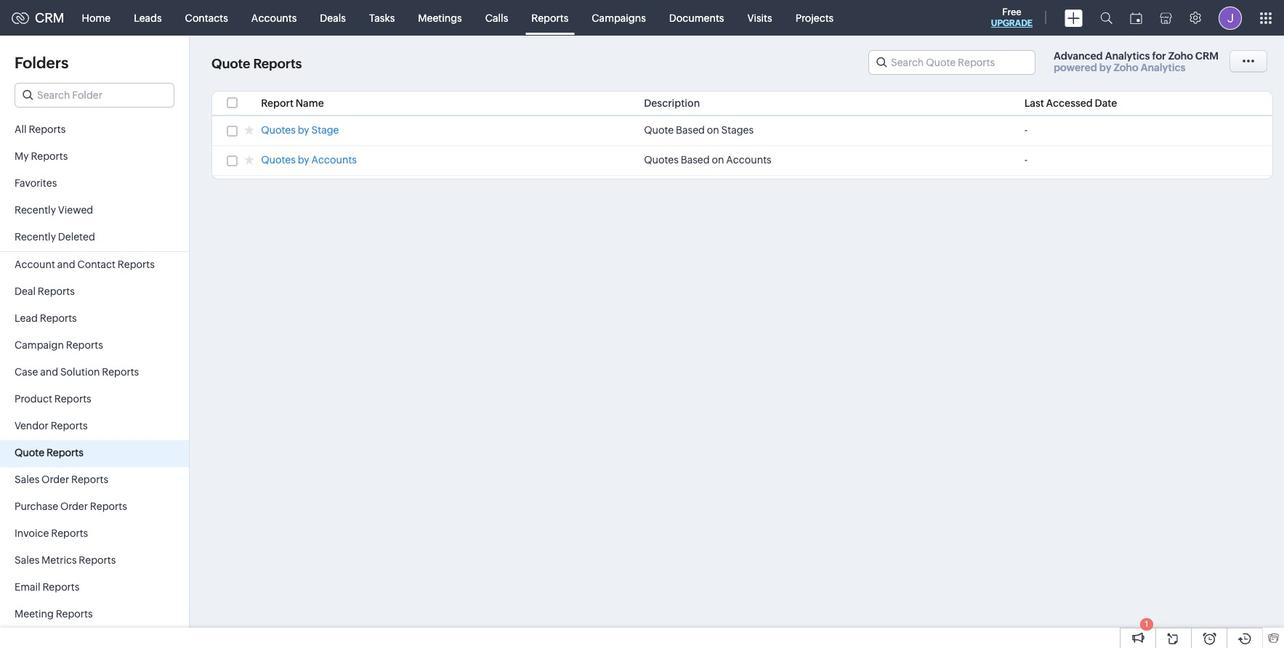 Task type: describe. For each thing, give the bounding box(es) containing it.
0 horizontal spatial quote
[[15, 447, 44, 459]]

create menu image
[[1065, 9, 1083, 27]]

favorites link
[[0, 171, 189, 198]]

invoice reports
[[15, 528, 88, 540]]

meetings
[[418, 12, 462, 24]]

leads
[[134, 12, 162, 24]]

contacts link
[[174, 0, 240, 35]]

purchase order reports
[[15, 501, 127, 513]]

crm link
[[12, 10, 64, 25]]

vendor
[[15, 420, 49, 432]]

visits
[[748, 12, 773, 24]]

search image
[[1101, 12, 1113, 24]]

sales order reports link
[[0, 468, 189, 494]]

name
[[296, 97, 324, 109]]

recently for recently viewed
[[15, 204, 56, 216]]

deals
[[320, 12, 346, 24]]

quotes for quotes based on accounts
[[644, 154, 679, 166]]

upgrade
[[992, 18, 1033, 28]]

reports down "purchase order reports"
[[51, 528, 88, 540]]

campaigns link
[[580, 0, 658, 35]]

by for quotes based on accounts
[[298, 154, 310, 166]]

reports down campaign reports link
[[102, 366, 139, 378]]

quotes by accounts
[[261, 154, 357, 166]]

report
[[261, 97, 294, 109]]

my reports link
[[0, 144, 189, 171]]

product reports
[[15, 393, 91, 405]]

home link
[[70, 0, 122, 35]]

all reports link
[[0, 117, 189, 144]]

stages
[[722, 124, 754, 136]]

favorites
[[15, 177, 57, 189]]

profile element
[[1211, 0, 1251, 35]]

folders
[[15, 54, 69, 72]]

deal reports link
[[0, 279, 189, 306]]

free
[[1003, 7, 1022, 17]]

free upgrade
[[992, 7, 1033, 28]]

by inside advanced analytics for zoho crm powered by zoho analytics
[[1100, 62, 1112, 73]]

email reports link
[[0, 575, 189, 602]]

lead reports
[[15, 313, 77, 324]]

sales for sales metrics reports
[[15, 555, 39, 566]]

accounts link
[[240, 0, 309, 35]]

analytics left for
[[1106, 50, 1151, 62]]

deal
[[15, 286, 36, 297]]

deal reports
[[15, 286, 75, 297]]

advanced analytics for zoho crm powered by zoho analytics
[[1054, 50, 1219, 73]]

date
[[1096, 97, 1118, 109]]

my reports
[[15, 151, 68, 162]]

reports link
[[520, 0, 580, 35]]

account
[[15, 259, 55, 271]]

sales metrics reports
[[15, 555, 116, 566]]

meeting
[[15, 609, 54, 620]]

reports down email reports link
[[56, 609, 93, 620]]

reports down product reports
[[51, 420, 88, 432]]

1 horizontal spatial zoho
[[1169, 50, 1194, 62]]

viewed
[[58, 204, 93, 216]]

home
[[82, 12, 111, 24]]

metrics
[[42, 555, 77, 566]]

campaign reports link
[[0, 333, 189, 360]]

meeting reports
[[15, 609, 93, 620]]

create menu element
[[1057, 0, 1092, 35]]

projects link
[[784, 0, 846, 35]]

reports up lead reports
[[38, 286, 75, 297]]

by for quote based on stages
[[298, 124, 310, 136]]

quotes for quotes by accounts
[[261, 154, 296, 166]]

lead reports link
[[0, 306, 189, 333]]

reports right 'contact'
[[118, 259, 155, 271]]

meetings link
[[407, 0, 474, 35]]

powered
[[1054, 62, 1098, 73]]

leads link
[[122, 0, 174, 35]]

logo image
[[12, 12, 29, 24]]

2 horizontal spatial quote
[[644, 124, 674, 136]]

calendar image
[[1131, 12, 1143, 24]]

for
[[1153, 50, 1167, 62]]

deleted
[[58, 231, 95, 243]]

calls
[[486, 12, 508, 24]]

account and contact reports
[[15, 259, 155, 271]]

order for purchase
[[60, 501, 88, 513]]

sales order reports
[[15, 474, 108, 486]]

Search Quote Reports text field
[[870, 51, 1035, 74]]

recently for recently deleted
[[15, 231, 56, 243]]

visits link
[[736, 0, 784, 35]]

contacts
[[185, 12, 228, 24]]

reports right all
[[29, 124, 66, 135]]

reports right the calls
[[532, 12, 569, 24]]

product reports link
[[0, 387, 189, 414]]

sales metrics reports link
[[0, 548, 189, 575]]

all reports
[[15, 124, 66, 135]]

stage
[[312, 124, 339, 136]]

Search Folder text field
[[15, 84, 174, 107]]

based for quote
[[676, 124, 705, 136]]

product
[[15, 393, 52, 405]]

order for sales
[[42, 474, 69, 486]]

lead
[[15, 313, 38, 324]]

purchase order reports link
[[0, 494, 189, 521]]



Task type: locate. For each thing, give the bounding box(es) containing it.
2 vertical spatial by
[[298, 154, 310, 166]]

on for stages
[[707, 124, 720, 136]]

1 vertical spatial by
[[298, 124, 310, 136]]

and right case
[[40, 366, 58, 378]]

and for case
[[40, 366, 58, 378]]

quotes by stage link
[[261, 124, 339, 138]]

order
[[42, 474, 69, 486], [60, 501, 88, 513]]

quote reports link
[[0, 441, 189, 468]]

on
[[707, 124, 720, 136], [712, 154, 725, 166]]

crm down profile element
[[1196, 50, 1219, 62]]

reports down quote reports link
[[71, 474, 108, 486]]

accounts down stages
[[727, 154, 772, 166]]

recently down favorites
[[15, 204, 56, 216]]

projects
[[796, 12, 834, 24]]

recently deleted link
[[0, 225, 189, 252]]

order up "purchase order reports"
[[42, 474, 69, 486]]

2 - from the top
[[1025, 154, 1028, 166]]

- for quote based on stages
[[1025, 124, 1028, 136]]

quote reports down vendor reports at the left
[[15, 447, 84, 459]]

quotes
[[261, 124, 296, 136], [261, 154, 296, 166], [644, 154, 679, 166]]

sales up email at the bottom of the page
[[15, 555, 39, 566]]

solution
[[60, 366, 100, 378]]

reports up solution
[[66, 340, 103, 351]]

documents link
[[658, 0, 736, 35]]

based down "quote based on stages"
[[681, 154, 710, 166]]

case
[[15, 366, 38, 378]]

quotes by accounts link
[[261, 154, 357, 168]]

reports down metrics
[[42, 582, 80, 593]]

0 vertical spatial quote reports
[[212, 56, 302, 72]]

recently deleted
[[15, 231, 95, 243]]

1 vertical spatial and
[[40, 366, 58, 378]]

0 vertical spatial and
[[57, 259, 75, 271]]

0 vertical spatial crm
[[35, 10, 64, 25]]

case and solution reports link
[[0, 360, 189, 387]]

analytics down calendar image
[[1141, 62, 1186, 73]]

recently viewed
[[15, 204, 93, 216]]

1 vertical spatial quote reports
[[15, 447, 84, 459]]

recently inside 'link'
[[15, 204, 56, 216]]

quote reports up report
[[212, 56, 302, 72]]

1 vertical spatial based
[[681, 154, 710, 166]]

based down description
[[676, 124, 705, 136]]

accounts
[[251, 12, 297, 24], [312, 154, 357, 166], [727, 154, 772, 166]]

case and solution reports
[[15, 366, 139, 378]]

reports up report
[[253, 56, 302, 72]]

quote down description
[[644, 124, 674, 136]]

1 sales from the top
[[15, 474, 39, 486]]

zoho
[[1169, 50, 1194, 62], [1114, 62, 1139, 73]]

1 vertical spatial order
[[60, 501, 88, 513]]

2 sales from the top
[[15, 555, 39, 566]]

crm inside advanced analytics for zoho crm powered by zoho analytics
[[1196, 50, 1219, 62]]

1 vertical spatial quote
[[644, 124, 674, 136]]

email reports
[[15, 582, 80, 593]]

0 vertical spatial recently
[[15, 204, 56, 216]]

reports down case and solution reports at left bottom
[[54, 393, 91, 405]]

all
[[15, 124, 27, 135]]

sales up purchase
[[15, 474, 39, 486]]

0 vertical spatial order
[[42, 474, 69, 486]]

recently up account
[[15, 231, 56, 243]]

last
[[1025, 97, 1045, 109]]

quote down contacts link
[[212, 56, 250, 72]]

sales for sales order reports
[[15, 474, 39, 486]]

zoho right for
[[1169, 50, 1194, 62]]

1 horizontal spatial quote
[[212, 56, 250, 72]]

vendor reports
[[15, 420, 88, 432]]

report name
[[261, 97, 324, 109]]

meeting reports link
[[0, 602, 189, 629]]

purchase
[[15, 501, 58, 513]]

by right the powered
[[1100, 62, 1112, 73]]

reports right my
[[31, 151, 68, 162]]

invoice reports link
[[0, 521, 189, 548]]

0 vertical spatial based
[[676, 124, 705, 136]]

based for quotes
[[681, 154, 710, 166]]

0 horizontal spatial zoho
[[1114, 62, 1139, 73]]

reports up sales order reports
[[46, 447, 84, 459]]

and for account
[[57, 259, 75, 271]]

1 vertical spatial sales
[[15, 555, 39, 566]]

quotes down report
[[261, 124, 296, 136]]

reports up the campaign reports
[[40, 313, 77, 324]]

1 vertical spatial recently
[[15, 231, 56, 243]]

0 horizontal spatial crm
[[35, 10, 64, 25]]

by
[[1100, 62, 1112, 73], [298, 124, 310, 136], [298, 154, 310, 166]]

- for quotes based on accounts
[[1025, 154, 1028, 166]]

campaigns
[[592, 12, 646, 24]]

1 horizontal spatial crm
[[1196, 50, 1219, 62]]

search element
[[1092, 0, 1122, 36]]

-
[[1025, 124, 1028, 136], [1025, 154, 1028, 166]]

accessed
[[1047, 97, 1094, 109]]

quotes based on accounts
[[644, 154, 772, 166]]

quote down vendor
[[15, 447, 44, 459]]

0 vertical spatial -
[[1025, 124, 1028, 136]]

1 recently from the top
[[15, 204, 56, 216]]

1 vertical spatial -
[[1025, 154, 1028, 166]]

profile image
[[1219, 6, 1243, 29]]

1
[[1146, 620, 1149, 629]]

last accessed date
[[1025, 97, 1118, 109]]

quote based on stages
[[644, 124, 754, 136]]

description
[[644, 97, 700, 109]]

1 horizontal spatial quote reports
[[212, 56, 302, 72]]

vendor reports link
[[0, 414, 189, 441]]

reports
[[532, 12, 569, 24], [253, 56, 302, 72], [29, 124, 66, 135], [31, 151, 68, 162], [118, 259, 155, 271], [38, 286, 75, 297], [40, 313, 77, 324], [66, 340, 103, 351], [102, 366, 139, 378], [54, 393, 91, 405], [51, 420, 88, 432], [46, 447, 84, 459], [71, 474, 108, 486], [90, 501, 127, 513], [51, 528, 88, 540], [79, 555, 116, 566], [42, 582, 80, 593], [56, 609, 93, 620]]

0 vertical spatial quote
[[212, 56, 250, 72]]

quotes by stage
[[261, 124, 339, 136]]

accounts down stage
[[312, 154, 357, 166]]

accounts left deals
[[251, 12, 297, 24]]

zoho left for
[[1114, 62, 1139, 73]]

2 recently from the top
[[15, 231, 56, 243]]

0 vertical spatial on
[[707, 124, 720, 136]]

0 horizontal spatial accounts
[[251, 12, 297, 24]]

on for accounts
[[712, 154, 725, 166]]

recently
[[15, 204, 56, 216], [15, 231, 56, 243]]

and down 'deleted'
[[57, 259, 75, 271]]

by left stage
[[298, 124, 310, 136]]

deals link
[[309, 0, 358, 35]]

crm right logo
[[35, 10, 64, 25]]

campaign reports
[[15, 340, 103, 351]]

0 vertical spatial sales
[[15, 474, 39, 486]]

on left stages
[[707, 124, 720, 136]]

advanced
[[1054, 50, 1104, 62]]

2 horizontal spatial accounts
[[727, 154, 772, 166]]

my
[[15, 151, 29, 162]]

calls link
[[474, 0, 520, 35]]

documents
[[670, 12, 725, 24]]

based
[[676, 124, 705, 136], [681, 154, 710, 166]]

1 vertical spatial on
[[712, 154, 725, 166]]

1 - from the top
[[1025, 124, 1028, 136]]

crm
[[35, 10, 64, 25], [1196, 50, 1219, 62]]

quotes down quotes by stage link
[[261, 154, 296, 166]]

contact
[[77, 259, 116, 271]]

sales
[[15, 474, 39, 486], [15, 555, 39, 566]]

0 horizontal spatial quote reports
[[15, 447, 84, 459]]

order down sales order reports
[[60, 501, 88, 513]]

invoice
[[15, 528, 49, 540]]

reports down invoice reports link
[[79, 555, 116, 566]]

reports down sales order reports link
[[90, 501, 127, 513]]

1 vertical spatial crm
[[1196, 50, 1219, 62]]

2 vertical spatial quote
[[15, 447, 44, 459]]

account and contact reports link
[[0, 252, 189, 279]]

quotes down "quote based on stages"
[[644, 154, 679, 166]]

1 horizontal spatial accounts
[[312, 154, 357, 166]]

tasks link
[[358, 0, 407, 35]]

by down quotes by stage link
[[298, 154, 310, 166]]

quote reports
[[212, 56, 302, 72], [15, 447, 84, 459]]

analytics
[[1106, 50, 1151, 62], [1141, 62, 1186, 73]]

quotes for quotes by stage
[[261, 124, 296, 136]]

0 vertical spatial by
[[1100, 62, 1112, 73]]

on down "quote based on stages"
[[712, 154, 725, 166]]

email
[[15, 582, 40, 593]]

tasks
[[369, 12, 395, 24]]

campaign
[[15, 340, 64, 351]]



